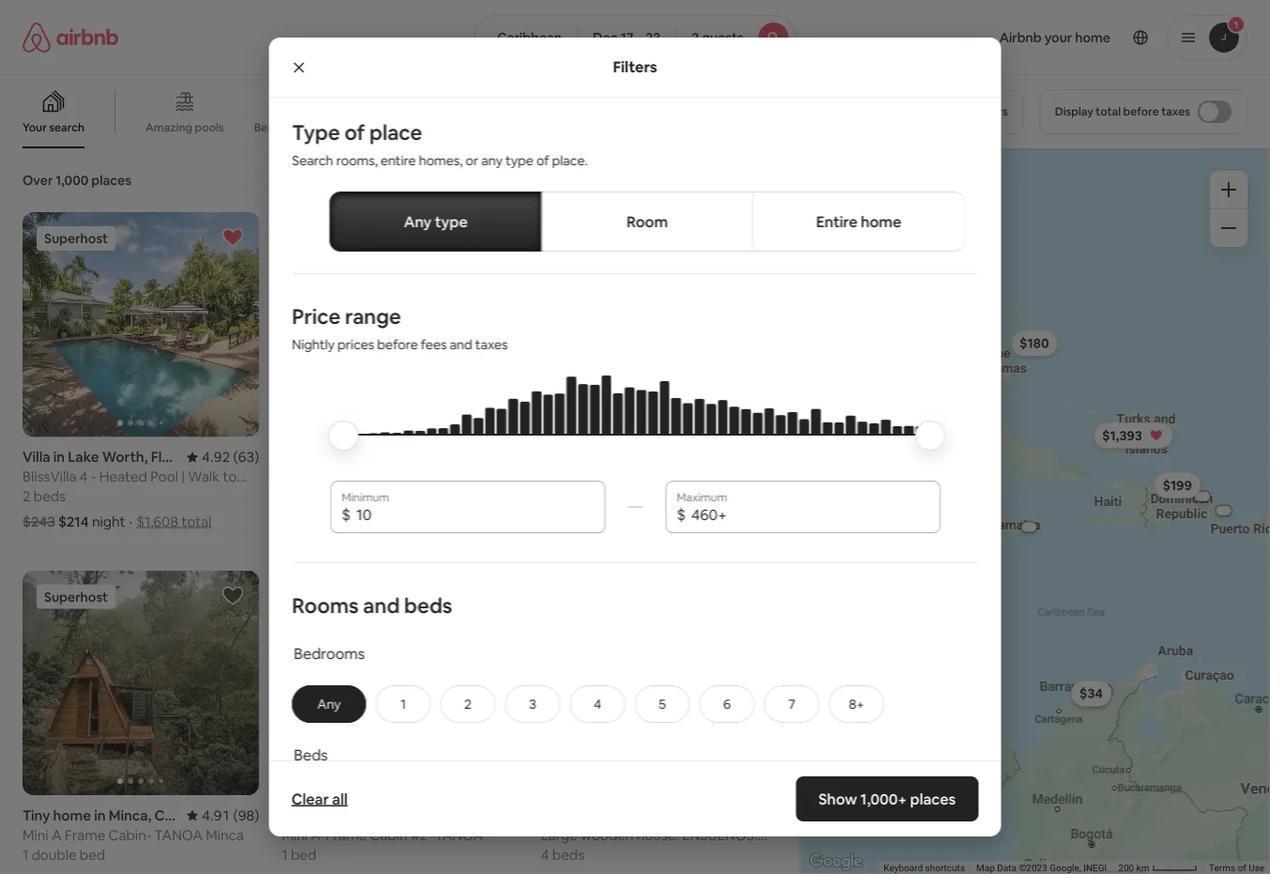 Task type: locate. For each thing, give the bounding box(es) containing it.
3 night from the left
[[575, 513, 609, 531]]

all
[[332, 789, 348, 809]]

bed down a-
[[291, 846, 317, 864]]

2 inside "filters" dialog
[[464, 696, 471, 713]]

room
[[626, 212, 668, 231]]

night down beach
[[327, 513, 361, 531]]

0 horizontal spatial type
[[434, 212, 467, 231]]

night
[[92, 513, 125, 531], [327, 513, 361, 531], [575, 513, 609, 531]]

any inside any type button
[[403, 212, 431, 231]]

0 horizontal spatial 3
[[529, 696, 536, 713]]

4.91
[[202, 806, 230, 825]]

places inside "filters" dialog
[[911, 789, 956, 809]]

1 horizontal spatial $199
[[1163, 477, 1192, 494]]

1
[[400, 696, 406, 713], [23, 846, 28, 864], [282, 846, 288, 864]]

8+ element
[[849, 696, 864, 713]]

$199 down king
[[541, 513, 572, 531]]

mini a-frame cabin #2 -tanoa 1 bed
[[282, 826, 483, 864]]

1 $ text field from the left
[[356, 505, 594, 524]]

sardinia-
[[282, 468, 338, 486]]

places right '1,000' at top
[[91, 172, 131, 189]]

group
[[0, 75, 926, 148], [23, 212, 259, 437], [282, 212, 519, 437], [541, 212, 778, 437], [23, 571, 259, 795], [282, 571, 519, 795], [541, 571, 778, 795]]

0 vertical spatial places
[[91, 172, 131, 189]]

beds
[[34, 487, 66, 506], [583, 487, 615, 506], [404, 592, 452, 619], [552, 846, 585, 864]]

2 bed from the left
[[291, 846, 317, 864]]

inegi
[[1084, 863, 1107, 874]]

2 right 1 button at left bottom
[[464, 696, 471, 713]]

of left the use
[[1238, 863, 1247, 874]]

fees
[[420, 336, 446, 353]]

of up rooms,
[[344, 119, 365, 146]]

1 horizontal spatial $
[[677, 505, 686, 524]]

0 horizontal spatial $199
[[541, 513, 572, 531]]

display
[[1055, 104, 1094, 119]]

1 horizontal spatial and
[[449, 336, 472, 353]]

1,000
[[56, 172, 89, 189]]

before
[[1124, 104, 1159, 119], [377, 336, 418, 353]]

total right display
[[1096, 104, 1121, 119]]

before inside button
[[1124, 104, 1159, 119]]

1 horizontal spatial taxes
[[1162, 104, 1191, 119]]

–
[[637, 29, 643, 46]]

1 horizontal spatial frame
[[326, 826, 367, 844]]

1 horizontal spatial places
[[911, 789, 956, 809]]

4.92 (63)
[[202, 448, 259, 466]]

map data ©2023 google, inegi
[[977, 863, 1107, 874]]

1 down "clear all" button
[[282, 846, 288, 864]]

1 horizontal spatial type
[[505, 152, 533, 169]]

beds
[[293, 745, 328, 764]]

2 night from the left
[[327, 513, 361, 531]]

mini inside mini a-frame cabin #2 -tanoa 1 bed
[[282, 826, 308, 844]]

of for terms
[[1238, 863, 1247, 874]]

any
[[403, 212, 431, 231], [317, 696, 340, 713]]

1 $ from the left
[[341, 505, 350, 524]]

amazing up homes, at the left of the page
[[426, 120, 473, 135]]

bed right double
[[80, 846, 105, 864]]

frame inside mini a frame cabin- tanoa minca 1 double bed
[[65, 826, 105, 844]]

4 inside 4 button
[[593, 696, 601, 713]]

mini inside mini a frame cabin- tanoa minca 1 double bed
[[23, 826, 49, 844]]

1 horizontal spatial mini
[[282, 826, 308, 844]]

price
[[292, 303, 340, 330]]

1 horizontal spatial tanoa
[[435, 826, 483, 844]]

2 vertical spatial of
[[1238, 863, 1247, 874]]

$1,363 total button
[[620, 513, 694, 531]]

clear
[[292, 789, 329, 809]]

1 vertical spatial 4
[[541, 846, 549, 864]]

3 for 3
[[529, 696, 536, 713]]

bed inside mini a-frame cabin #2 -tanoa 1 bed
[[291, 846, 317, 864]]

before right display
[[1124, 104, 1159, 119]]

bed inside mini a frame cabin- tanoa minca 1 double bed
[[80, 846, 105, 864]]

places for over 1,000 places
[[91, 172, 131, 189]]

2 frame from the left
[[326, 826, 367, 844]]

0 vertical spatial $199
[[1163, 477, 1192, 494]]

places right 1,000+
[[911, 789, 956, 809]]

type right any
[[505, 152, 533, 169]]

0 horizontal spatial 1
[[23, 846, 28, 864]]

home
[[861, 212, 901, 231]]

filters dialog
[[269, 38, 1002, 874]]

(98)
[[233, 806, 259, 825]]

$15
[[857, 405, 878, 422]]

1 vertical spatial $199
[[541, 513, 572, 531]]

0 vertical spatial type
[[505, 152, 533, 169]]

display total before taxes button
[[1039, 89, 1248, 134]]

2
[[692, 29, 699, 46], [23, 487, 30, 506], [464, 696, 471, 713]]

zoom in image
[[1222, 182, 1237, 197]]

beds inside "filters" dialog
[[404, 592, 452, 619]]

1 vertical spatial places
[[911, 789, 956, 809]]

of left place.
[[536, 152, 549, 169]]

frame down the "all"
[[326, 826, 367, 844]]

0 vertical spatial 4
[[593, 696, 601, 713]]

1 inside button
[[400, 696, 406, 713]]

23
[[646, 29, 661, 46]]

0 horizontal spatial before
[[377, 336, 418, 353]]

taxes inside button
[[1162, 104, 1191, 119]]

remove from wishlist: villa in providenciales, turks & caicos islands image
[[481, 226, 504, 249]]

taxes
[[1162, 104, 1191, 119], [475, 336, 508, 353]]

minca
[[206, 826, 244, 844]]

1 left double
[[23, 846, 28, 864]]

3 right "2" button
[[529, 696, 536, 713]]

1 vertical spatial any
[[317, 696, 340, 713]]

1 vertical spatial 3
[[529, 696, 536, 713]]

amazing for amazing pools
[[146, 120, 193, 135]]

google map
showing 42 stays. including 2 saved stays. region
[[800, 148, 1271, 874]]

and inside price range nightly prices before fees and taxes
[[449, 336, 472, 353]]

1 vertical spatial before
[[377, 336, 418, 353]]

0 vertical spatial 2
[[692, 29, 699, 46]]

$ down beach
[[341, 505, 350, 524]]

add to wishlist: resort in cabarete, dominican republic image
[[740, 226, 763, 249]]

0 horizontal spatial amazing
[[146, 120, 193, 135]]

any for any type
[[403, 212, 431, 231]]

0 horizontal spatial $
[[341, 505, 350, 524]]

2 left guests
[[692, 29, 699, 46]]

1 horizontal spatial amazing
[[426, 120, 473, 135]]

dec 17 – 23 button
[[577, 15, 677, 60]]

1 · from the left
[[129, 513, 132, 531]]

2 tanoa from the left
[[435, 826, 483, 844]]

tab list containing any type
[[329, 192, 965, 252]]

1 horizontal spatial before
[[1124, 104, 1159, 119]]

clear all button
[[282, 780, 357, 818]]

$199 inside $199 button
[[1163, 477, 1192, 494]]

1 horizontal spatial 2
[[464, 696, 471, 713]]

1 button
[[375, 685, 431, 723]]

1 horizontal spatial 1
[[282, 846, 288, 864]]

1 horizontal spatial bed
[[291, 846, 317, 864]]

bed
[[80, 846, 105, 864], [291, 846, 317, 864]]

$ right $1,363
[[677, 505, 686, 524]]

group for mini a-frame cabin #2 -tanoa
[[282, 571, 519, 795]]

any down bedrooms
[[317, 696, 340, 713]]

· left $1,608
[[129, 513, 132, 531]]

1 vertical spatial 2
[[23, 487, 30, 506]]

0 horizontal spatial bed
[[80, 846, 105, 864]]

nightly
[[292, 336, 334, 353]]

2 $ from the left
[[677, 505, 686, 524]]

cabin-
[[109, 826, 152, 844]]

guests
[[702, 29, 744, 46]]

0 horizontal spatial ·
[[129, 513, 132, 531]]

3 button
[[505, 685, 560, 723]]

$199 night
[[541, 513, 609, 531]]

night right $214
[[92, 513, 125, 531]]

google image
[[805, 850, 867, 874]]

night down 3 king beds
[[575, 513, 609, 531]]

tanoa right #2
[[435, 826, 483, 844]]

3 inside button
[[529, 696, 536, 713]]

1 horizontal spatial any
[[403, 212, 431, 231]]

1 vertical spatial taxes
[[475, 336, 508, 353]]

0 horizontal spatial night
[[92, 513, 125, 531]]

taxes inside price range nightly prices before fees and taxes
[[475, 336, 508, 353]]

$1,608 total button
[[136, 513, 212, 531]]

places
[[91, 172, 131, 189], [911, 789, 956, 809]]

1 horizontal spatial 3
[[541, 487, 549, 506]]

group for 4 beds
[[541, 571, 778, 795]]

most stays cost more than $115 per night. image
[[345, 376, 925, 489]]

$180
[[1020, 335, 1049, 352]]

terms
[[1209, 863, 1236, 874]]

1 bed from the left
[[80, 846, 105, 864]]

and right the rooms
[[363, 592, 399, 619]]

frame right a
[[65, 826, 105, 844]]

tab list
[[329, 192, 965, 252]]

0 vertical spatial before
[[1124, 104, 1159, 119]]

1 horizontal spatial $ text field
[[691, 505, 929, 524]]

total right $1,363
[[664, 513, 694, 531]]

$159 button
[[824, 698, 870, 725]]

1 horizontal spatial 4
[[593, 696, 601, 713]]

tanoa down 4.91
[[155, 826, 203, 844]]

2 horizontal spatial 1
[[400, 696, 406, 713]]

total right $1,608
[[181, 513, 212, 531]]

0 vertical spatial taxes
[[1162, 104, 1191, 119]]

terms of use
[[1209, 863, 1265, 874]]

filters
[[613, 57, 657, 77]]

total inside the 2 beds $243 $214 night · $1,608 total
[[181, 513, 212, 531]]

$214
[[58, 513, 89, 531]]

double
[[31, 846, 77, 864]]

type
[[505, 152, 533, 169], [434, 212, 467, 231]]

$32
[[856, 405, 879, 422]]

$199 down $1,393 button
[[1163, 477, 1192, 494]]

1 vertical spatial of
[[536, 152, 549, 169]]

6
[[723, 696, 731, 713]]

luxury
[[420, 468, 463, 486]]

amazing left pools
[[146, 120, 193, 135]]

1 vertical spatial type
[[434, 212, 467, 231]]

2 horizontal spatial 2
[[692, 29, 699, 46]]

2 $ text field from the left
[[691, 505, 929, 524]]

2 up $243
[[23, 487, 30, 506]]

any type
[[403, 212, 467, 231]]

shortcuts
[[925, 863, 965, 874]]

any for any
[[317, 696, 340, 713]]

0 horizontal spatial tanoa
[[155, 826, 203, 844]]

2 for beds
[[23, 487, 30, 506]]

2 for guests
[[692, 29, 699, 46]]

place.
[[552, 152, 588, 169]]

0 vertical spatial 3
[[541, 487, 549, 506]]

2 horizontal spatial of
[[1238, 863, 1247, 874]]

$199
[[1163, 477, 1192, 494], [541, 513, 572, 531]]

2 vertical spatial 2
[[464, 696, 471, 713]]

night · $8,660 total
[[327, 513, 450, 531]]

0 horizontal spatial $ text field
[[356, 505, 594, 524]]

0 horizontal spatial and
[[363, 592, 399, 619]]

km
[[1137, 863, 1150, 874]]

mini left a-
[[282, 826, 308, 844]]

· left $8,660 at bottom
[[364, 513, 368, 531]]

0 horizontal spatial places
[[91, 172, 131, 189]]

2 mini from the left
[[282, 826, 308, 844]]

2 inside the 2 beds $243 $214 night · $1,608 total
[[23, 487, 30, 506]]

range
[[345, 303, 401, 330]]

1 inside mini a-frame cabin #2 -tanoa 1 bed
[[282, 846, 288, 864]]

1 horizontal spatial ·
[[364, 513, 368, 531]]

3
[[541, 487, 549, 506], [529, 696, 536, 713]]

1 tanoa from the left
[[155, 826, 203, 844]]

and right fees
[[449, 336, 472, 353]]

mini left a
[[23, 826, 49, 844]]

over
[[23, 172, 53, 189]]

· inside the 2 beds $243 $214 night · $1,608 total
[[129, 513, 132, 531]]

$31
[[1081, 685, 1102, 702]]

type inside button
[[434, 212, 467, 231]]

0 horizontal spatial of
[[344, 119, 365, 146]]

any button
[[292, 685, 366, 723]]

of for type
[[344, 119, 365, 146]]

and
[[449, 336, 472, 353], [363, 592, 399, 619]]

$1,393 button
[[1094, 423, 1173, 449]]

any type button
[[329, 192, 542, 252]]

2 button
[[440, 685, 495, 723]]

group for 3 king beds
[[541, 212, 778, 437]]

2 horizontal spatial night
[[575, 513, 609, 531]]

1 mini from the left
[[23, 826, 49, 844]]

1 night from the left
[[92, 513, 125, 531]]

any down entire
[[403, 212, 431, 231]]

dec 17 – 23
[[593, 29, 661, 46]]

frame for a-
[[326, 826, 367, 844]]

0 vertical spatial and
[[449, 336, 472, 353]]

1 horizontal spatial night
[[327, 513, 361, 531]]

3 left king
[[541, 487, 549, 506]]

1 left "2" button
[[400, 696, 406, 713]]

0 horizontal spatial mini
[[23, 826, 49, 844]]

4 button
[[570, 685, 625, 723]]

profile element
[[819, 0, 1248, 75]]

4 for 4
[[593, 696, 601, 713]]

6 button
[[699, 685, 755, 723]]

0 horizontal spatial 4
[[541, 846, 549, 864]]

0 horizontal spatial any
[[317, 696, 340, 713]]

frame inside mini a-frame cabin #2 -tanoa 1 bed
[[326, 826, 367, 844]]

total
[[1096, 104, 1121, 119], [181, 513, 212, 531], [419, 513, 450, 531], [664, 513, 694, 531]]

group containing amazing views
[[0, 75, 926, 148]]

before left fees
[[377, 336, 418, 353]]

type
[[292, 119, 340, 146]]

0 vertical spatial of
[[344, 119, 365, 146]]

1 frame from the left
[[65, 826, 105, 844]]

$ text field
[[356, 505, 594, 524], [691, 505, 929, 524]]

0 horizontal spatial 2
[[23, 487, 30, 506]]

0 horizontal spatial frame
[[65, 826, 105, 844]]

0 horizontal spatial taxes
[[475, 336, 508, 353]]

0 vertical spatial any
[[403, 212, 431, 231]]

google,
[[1050, 863, 1082, 874]]

any inside any button
[[317, 696, 340, 713]]

type left remove from wishlist: villa in providenciales, turks & caicos islands icon
[[434, 212, 467, 231]]

None search field
[[474, 15, 796, 60]]



Task type: describe. For each thing, give the bounding box(es) containing it.
price range nightly prices before fees and taxes
[[292, 303, 508, 353]]

bedrooms
[[293, 644, 365, 663]]

places for show 1,000+ places
[[911, 789, 956, 809]]

rooms and beds
[[292, 592, 452, 619]]

map
[[977, 863, 995, 874]]

amazing views
[[426, 120, 506, 135]]

$1,363
[[620, 513, 661, 531]]

none search field containing caribbean
[[474, 15, 796, 60]]

(63)
[[233, 448, 259, 466]]

frame for a
[[65, 826, 105, 844]]

type inside type of place search rooms, entire homes, or any type of place.
[[505, 152, 533, 169]]

group for mini a frame cabin- tanoa minca
[[23, 571, 259, 795]]

$34
[[1080, 685, 1103, 702]]

group for sardinia- beach front luxury villa
[[282, 212, 519, 437]]

4.91 out of 5 average rating,  98 reviews image
[[187, 806, 259, 825]]

views
[[476, 120, 506, 135]]

bed for double
[[80, 846, 105, 864]]

terms of use link
[[1209, 863, 1265, 874]]

8+
[[849, 696, 864, 713]]

200 km
[[1119, 863, 1152, 874]]

tab list inside "filters" dialog
[[329, 192, 965, 252]]

$8,660
[[371, 513, 416, 531]]

$31 button
[[1072, 681, 1110, 707]]

front
[[384, 468, 417, 486]]

bed for 1
[[291, 846, 317, 864]]

$199 for $199
[[1163, 477, 1192, 494]]

before inside price range nightly prices before fees and taxes
[[377, 336, 418, 353]]

tropical
[[349, 120, 391, 135]]

tanoa inside mini a frame cabin- tanoa minca 1 double bed
[[155, 826, 203, 844]]

add to wishlist: tiny home in minca, colombia image
[[222, 585, 244, 607]]

$199 button
[[1154, 472, 1201, 499]]

any element
[[311, 696, 346, 713]]

$180 button
[[1011, 330, 1058, 356]]

3 king beds
[[541, 487, 615, 506]]

keyboard shortcuts
[[884, 863, 965, 874]]

3 for 3 king beds
[[541, 487, 549, 506]]

#2
[[411, 826, 428, 844]]

rooms,
[[336, 152, 377, 169]]

any
[[481, 152, 502, 169]]

entire
[[380, 152, 416, 169]]

cabin
[[370, 826, 408, 844]]

night inside the 2 beds $243 $214 night · $1,608 total
[[92, 513, 125, 531]]

1,000+
[[861, 789, 908, 809]]

mini a frame cabin- tanoa minca 1 double bed
[[23, 826, 244, 864]]

5
[[658, 696, 666, 713]]

your
[[23, 120, 47, 135]]

amazing for amazing views
[[426, 120, 473, 135]]

4.92
[[202, 448, 230, 466]]

beach
[[341, 468, 381, 486]]

a-
[[311, 826, 326, 844]]

$159
[[833, 703, 862, 720]]

entire
[[816, 212, 858, 231]]

zoom out image
[[1222, 221, 1237, 236]]

amazing pools
[[146, 120, 224, 135]]

total right $8,660 at bottom
[[419, 513, 450, 531]]

$243
[[23, 513, 55, 531]]

show 1,000+ places
[[819, 789, 956, 809]]

4 for 4 beds
[[541, 846, 549, 864]]

1 inside mini a frame cabin- tanoa minca 1 double bed
[[23, 846, 28, 864]]

1 horizontal spatial of
[[536, 152, 549, 169]]

data
[[997, 863, 1017, 874]]

villa
[[466, 468, 492, 486]]

$199 for $199 night
[[541, 513, 572, 531]]

4.91 (98)
[[202, 806, 259, 825]]

2 beds $243 $214 night · $1,608 total
[[23, 487, 212, 531]]

2 guests button
[[676, 15, 796, 60]]

entire home
[[816, 212, 901, 231]]

5 button
[[634, 685, 690, 723]]

homes,
[[419, 152, 462, 169]]

entire home button
[[752, 192, 965, 252]]

2 · from the left
[[364, 513, 368, 531]]

search
[[49, 120, 84, 135]]

tanoa inside mini a-frame cabin #2 -tanoa 1 bed
[[435, 826, 483, 844]]

total inside button
[[1096, 104, 1121, 119]]

pools
[[195, 120, 224, 135]]

7
[[788, 696, 795, 713]]

8+ button
[[829, 685, 884, 723]]

$1,393
[[1102, 427, 1142, 444]]

clear all
[[292, 789, 348, 809]]

mini for double
[[23, 826, 49, 844]]

mini for 1
[[282, 826, 308, 844]]

17
[[621, 29, 634, 46]]

beds inside the 2 beds $243 $214 night · $1,608 total
[[34, 487, 66, 506]]

caribbean
[[498, 29, 562, 46]]

beachfront
[[254, 120, 313, 135]]

2 guests
[[692, 29, 744, 46]]

search
[[292, 152, 333, 169]]

type of place search rooms, entire homes, or any type of place.
[[292, 119, 588, 169]]

room button
[[541, 192, 753, 252]]

4.92 out of 5 average rating,  63 reviews image
[[187, 448, 259, 466]]

prices
[[337, 336, 374, 353]]

-
[[431, 826, 435, 844]]

remove from wishlist: villa in lake worth, florida image
[[222, 226, 244, 249]]

$8,660 total button
[[371, 513, 450, 531]]

king
[[552, 487, 579, 506]]

1 vertical spatial and
[[363, 592, 399, 619]]

$1,363 total
[[620, 513, 694, 531]]

$15 button
[[849, 401, 887, 427]]

use
[[1249, 863, 1265, 874]]

place
[[369, 119, 422, 146]]



Task type: vqa. For each thing, say whether or not it's contained in the screenshot.
Maxine and Lesley image
no



